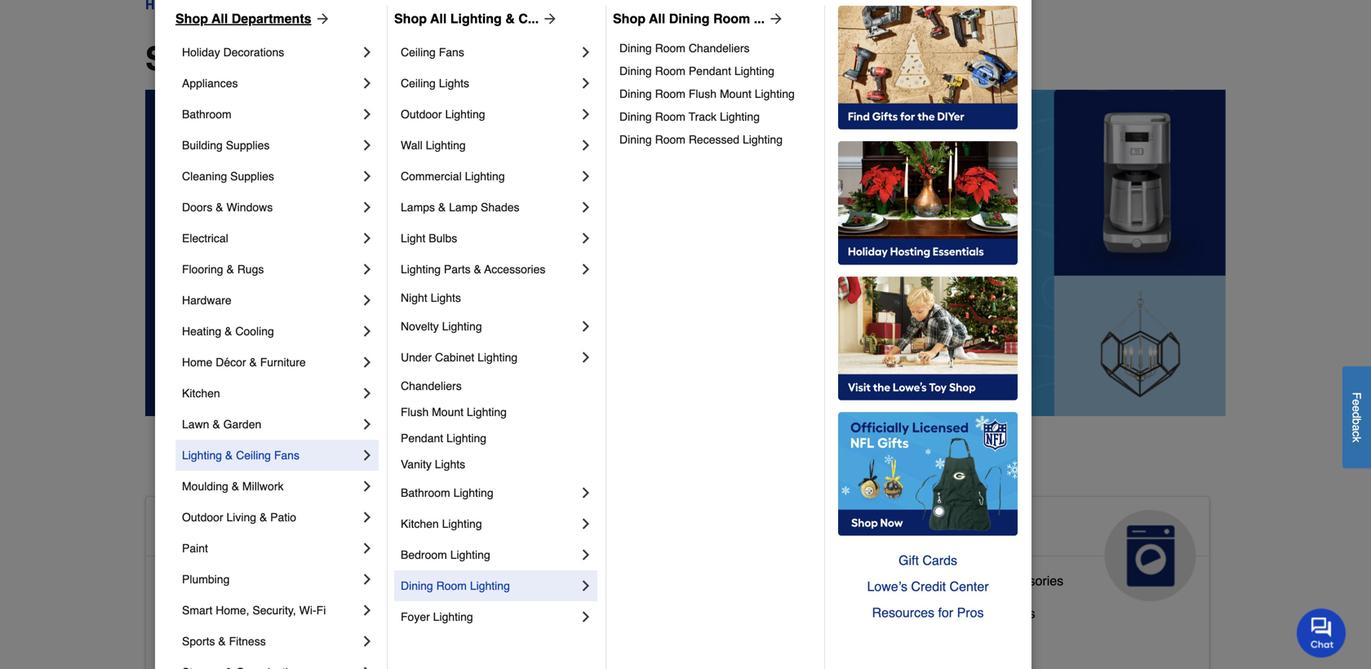 Task type: locate. For each thing, give the bounding box(es) containing it.
light bulbs
[[401, 232, 457, 245]]

dining for dining room track lighting
[[620, 110, 652, 123]]

dining down dining room chandeliers
[[620, 65, 652, 78]]

all for dining
[[649, 11, 666, 26]]

room down the bedroom lighting
[[437, 580, 467, 593]]

chevron right image for lighting parts & accessories
[[578, 261, 594, 278]]

shop all departments
[[176, 11, 312, 26]]

lowe's
[[868, 579, 908, 594]]

departments for shop all departments
[[286, 40, 485, 78]]

chandeliers
[[689, 42, 750, 55], [401, 380, 462, 393]]

room left ...
[[714, 11, 751, 26]]

pendant
[[689, 65, 732, 78], [401, 432, 444, 445]]

chevron right image for electrical
[[359, 230, 376, 247]]

accessible
[[159, 517, 279, 543], [159, 574, 222, 589], [159, 606, 222, 621], [159, 639, 222, 654]]

outdoor up the wall
[[401, 108, 442, 121]]

center
[[950, 579, 989, 594]]

0 vertical spatial flush
[[689, 87, 717, 100]]

chevron right image for commercial lighting
[[578, 168, 594, 185]]

accessories up chillers
[[994, 574, 1064, 589]]

all up holiday decorations at the top left of page
[[212, 11, 228, 26]]

& inside animal & pet care
[[606, 517, 622, 543]]

furniture up the kitchen link
[[260, 356, 306, 369]]

dining down dining room track lighting
[[620, 133, 652, 146]]

lighting up under cabinet lighting
[[442, 320, 482, 333]]

doors & windows
[[182, 201, 273, 214]]

cabinet
[[435, 351, 475, 364]]

0 vertical spatial appliances
[[182, 77, 238, 90]]

0 horizontal spatial chandeliers
[[401, 380, 462, 393]]

bedroom down kitchen lighting
[[401, 549, 447, 562]]

accessible home link
[[146, 497, 482, 602]]

0 horizontal spatial fans
[[274, 449, 300, 462]]

pendant up dining room flush mount lighting
[[689, 65, 732, 78]]

accessible for accessible bedroom
[[159, 606, 222, 621]]

0 horizontal spatial outdoor
[[182, 511, 223, 524]]

fans up the moulding & millwork link
[[274, 449, 300, 462]]

2 e from the top
[[1351, 406, 1364, 412]]

dining up foyer
[[401, 580, 433, 593]]

appliances
[[182, 77, 238, 90], [887, 517, 1009, 543]]

electrical link
[[182, 223, 359, 254]]

1 vertical spatial kitchen
[[401, 518, 439, 531]]

shop all departments link
[[176, 9, 331, 29]]

2 horizontal spatial shop
[[613, 11, 646, 26]]

bathroom
[[182, 108, 232, 121], [401, 487, 450, 500], [225, 574, 282, 589]]

0 horizontal spatial appliances
[[182, 77, 238, 90]]

ceiling down ceiling fans
[[401, 77, 436, 90]]

1 vertical spatial fans
[[274, 449, 300, 462]]

0 horizontal spatial parts
[[444, 263, 471, 276]]

1 shop from the left
[[176, 11, 208, 26]]

chevron right image for bathroom lighting
[[578, 485, 594, 501]]

0 horizontal spatial accessories
[[484, 263, 546, 276]]

chevron right image for moulding & millwork
[[359, 479, 376, 495]]

0 vertical spatial fans
[[439, 46, 464, 59]]

fans up ceiling lights
[[439, 46, 464, 59]]

& left rugs
[[227, 263, 234, 276]]

lowe's credit center
[[868, 579, 989, 594]]

3 accessible from the top
[[159, 606, 222, 621]]

2 vertical spatial lights
[[435, 458, 466, 471]]

0 horizontal spatial shop
[[176, 11, 208, 26]]

chevron right image for dining room lighting
[[578, 578, 594, 594]]

outdoor for outdoor lighting
[[401, 108, 442, 121]]

shop for shop all departments
[[176, 11, 208, 26]]

kitchen up lawn
[[182, 387, 220, 400]]

0 vertical spatial outdoor
[[401, 108, 442, 121]]

1 vertical spatial home
[[285, 517, 349, 543]]

bathroom inside bathroom lighting link
[[401, 487, 450, 500]]

dining room recessed lighting
[[620, 133, 783, 146]]

appliance
[[887, 574, 944, 589]]

2 vertical spatial bathroom
[[225, 574, 282, 589]]

2 vertical spatial supplies
[[581, 600, 631, 615]]

pendant up vanity
[[401, 432, 444, 445]]

supplies up cleaning supplies
[[226, 139, 270, 152]]

bedroom inside bedroom lighting link
[[401, 549, 447, 562]]

4 accessible from the top
[[159, 639, 222, 654]]

bathroom inside bathroom 'link'
[[182, 108, 232, 121]]

arrow right image up dining room chandeliers link
[[765, 11, 785, 27]]

lighting up pendant lighting link on the left bottom of the page
[[467, 406, 507, 419]]

chevron right image for flooring & rugs
[[359, 261, 376, 278]]

smart home, security, wi-fi
[[182, 604, 326, 617]]

1 vertical spatial bathroom
[[401, 487, 450, 500]]

0 vertical spatial supplies
[[226, 139, 270, 152]]

bedroom lighting
[[401, 549, 491, 562]]

parts down cards
[[948, 574, 978, 589]]

2 arrow right image from the left
[[765, 11, 785, 27]]

patio
[[270, 511, 296, 524]]

dining room flush mount lighting
[[620, 87, 795, 100]]

foyer lighting link
[[401, 602, 578, 633]]

chevron right image for doors & windows
[[359, 199, 376, 216]]

arrow right image for shop all dining room ...
[[765, 11, 785, 27]]

shades
[[481, 201, 520, 214]]

0 vertical spatial pendant
[[689, 65, 732, 78]]

1 horizontal spatial outdoor
[[401, 108, 442, 121]]

1 vertical spatial mount
[[432, 406, 464, 419]]

1 arrow right image from the left
[[539, 11, 559, 27]]

for
[[939, 605, 954, 621]]

1 vertical spatial supplies
[[230, 170, 274, 183]]

lighting up chandeliers link
[[478, 351, 518, 364]]

1 horizontal spatial chandeliers
[[689, 42, 750, 55]]

chat invite button image
[[1298, 608, 1347, 658]]

accessories inside lighting parts & accessories link
[[484, 263, 546, 276]]

chevron right image for paint
[[359, 541, 376, 557]]

1 horizontal spatial accessories
[[994, 574, 1064, 589]]

shop
[[176, 11, 208, 26], [394, 11, 427, 26], [613, 11, 646, 26]]

lights for ceiling lights
[[439, 77, 470, 90]]

1 horizontal spatial furniture
[[647, 632, 700, 647]]

light
[[401, 232, 426, 245]]

arrow right image inside the shop all lighting & c... link
[[539, 11, 559, 27]]

heating & cooling link
[[182, 316, 359, 347]]

bathroom up smart home, security, wi-fi in the bottom of the page
[[225, 574, 282, 589]]

novelty
[[401, 320, 439, 333]]

0 vertical spatial furniture
[[260, 356, 306, 369]]

ceiling up millwork
[[236, 449, 271, 462]]

night
[[401, 292, 428, 305]]

room down dining room track lighting
[[655, 133, 686, 146]]

supplies up windows
[[230, 170, 274, 183]]

moulding
[[182, 480, 228, 493]]

lights up novelty lighting
[[431, 292, 461, 305]]

1 horizontal spatial pet
[[629, 517, 664, 543]]

novelty lighting
[[401, 320, 482, 333]]

kitchen up the bedroom lighting
[[401, 518, 439, 531]]

accessible up the "sports"
[[159, 606, 222, 621]]

bathroom for bathroom lighting
[[401, 487, 450, 500]]

& left c...
[[506, 11, 515, 26]]

accessible down smart
[[159, 639, 222, 654]]

1 accessible from the top
[[159, 517, 279, 543]]

0 vertical spatial lights
[[439, 77, 470, 90]]

appliances down holiday
[[182, 77, 238, 90]]

0 horizontal spatial appliances link
[[182, 68, 359, 99]]

0 horizontal spatial pet
[[523, 632, 543, 647]]

0 vertical spatial kitchen
[[182, 387, 220, 400]]

all up ceiling fans
[[430, 11, 447, 26]]

officially licensed n f l gifts. shop now. image
[[839, 412, 1018, 536]]

1 horizontal spatial flush
[[689, 87, 717, 100]]

home,
[[216, 604, 249, 617]]

arrow right image
[[539, 11, 559, 27], [765, 11, 785, 27]]

pendant inside dining room pendant lighting link
[[689, 65, 732, 78]]

heating
[[182, 325, 221, 338]]

all up dining room chandeliers
[[649, 11, 666, 26]]

mount up pendant lighting
[[432, 406, 464, 419]]

0 horizontal spatial flush
[[401, 406, 429, 419]]

accessible bathroom
[[159, 574, 282, 589]]

room for flush
[[655, 87, 686, 100]]

& left pros
[[946, 606, 955, 621]]

credit
[[912, 579, 946, 594]]

0 vertical spatial bedroom
[[401, 549, 447, 562]]

flush up the track
[[689, 87, 717, 100]]

building supplies link
[[182, 130, 359, 161]]

ceiling up ceiling lights
[[401, 46, 436, 59]]

accessible up smart
[[159, 574, 222, 589]]

shop
[[145, 40, 227, 78]]

1 vertical spatial ceiling
[[401, 77, 436, 90]]

commercial
[[401, 170, 462, 183]]

all for departments
[[212, 11, 228, 26]]

bulbs
[[429, 232, 457, 245]]

lights down pendant lighting
[[435, 458, 466, 471]]

1 horizontal spatial pendant
[[689, 65, 732, 78]]

1 horizontal spatial fans
[[439, 46, 464, 59]]

wi-
[[299, 604, 317, 617]]

1 vertical spatial appliances
[[887, 517, 1009, 543]]

dining room flush mount lighting link
[[620, 82, 813, 105]]

& right animal
[[606, 517, 622, 543]]

furniture inside home décor & furniture link
[[260, 356, 306, 369]]

accessible entry & home
[[159, 639, 307, 654]]

e
[[1351, 400, 1364, 406], [1351, 406, 1364, 412]]

0 horizontal spatial kitchen
[[182, 387, 220, 400]]

room down shop all dining room ...
[[655, 42, 686, 55]]

shop up holiday
[[176, 11, 208, 26]]

room up dining room track lighting
[[655, 87, 686, 100]]

kitchen inside kitchen lighting link
[[401, 518, 439, 531]]

room left the track
[[655, 110, 686, 123]]

1 horizontal spatial appliances
[[887, 517, 1009, 543]]

e up b
[[1351, 406, 1364, 412]]

1 vertical spatial pet
[[523, 632, 543, 647]]

living
[[227, 511, 256, 524]]

dining left the track
[[620, 110, 652, 123]]

dining room recessed lighting link
[[620, 128, 813, 151]]

lighting & ceiling fans
[[182, 449, 300, 462]]

lighting up dining room lighting
[[450, 549, 491, 562]]

mount
[[720, 87, 752, 100], [432, 406, 464, 419]]

gift cards link
[[839, 548, 1018, 574]]

flush inside "flush mount lighting" link
[[401, 406, 429, 419]]

1 vertical spatial furniture
[[647, 632, 700, 647]]

1 horizontal spatial bedroom
[[401, 549, 447, 562]]

k
[[1351, 437, 1364, 443]]

lighting parts & accessories link
[[401, 254, 578, 285]]

parts inside 'link'
[[948, 574, 978, 589]]

home décor & furniture
[[182, 356, 306, 369]]

1 horizontal spatial appliances link
[[874, 497, 1210, 602]]

0 horizontal spatial furniture
[[260, 356, 306, 369]]

pet beds, houses, & furniture
[[523, 632, 700, 647]]

departments inside shop all departments link
[[232, 11, 312, 26]]

dining down shop all dining room ...
[[620, 42, 652, 55]]

chevron right image for cleaning supplies
[[359, 168, 376, 185]]

accessories
[[484, 263, 546, 276], [994, 574, 1064, 589]]

2 shop from the left
[[394, 11, 427, 26]]

0 vertical spatial chandeliers
[[689, 42, 750, 55]]

outdoor down moulding
[[182, 511, 223, 524]]

bathroom lighting link
[[401, 478, 578, 509]]

all
[[212, 11, 228, 26], [430, 11, 447, 26], [649, 11, 666, 26], [235, 40, 277, 78]]

arrow right image inside shop all dining room ... link
[[765, 11, 785, 27]]

find gifts for the diyer. image
[[839, 6, 1018, 130]]

0 vertical spatial ceiling
[[401, 46, 436, 59]]

chandeliers up dining room pendant lighting link on the top of page
[[689, 42, 750, 55]]

appliances up cards
[[887, 517, 1009, 543]]

0 vertical spatial home
[[182, 356, 213, 369]]

2 accessible from the top
[[159, 574, 222, 589]]

flush inside dining room flush mount lighting link
[[689, 87, 717, 100]]

lighting & ceiling fans link
[[182, 440, 359, 471]]

shop for shop all dining room ...
[[613, 11, 646, 26]]

0 vertical spatial parts
[[444, 263, 471, 276]]

furniture
[[260, 356, 306, 369], [647, 632, 700, 647]]

1 vertical spatial flush
[[401, 406, 429, 419]]

0 horizontal spatial mount
[[432, 406, 464, 419]]

2 vertical spatial ceiling
[[236, 449, 271, 462]]

0 vertical spatial bathroom
[[182, 108, 232, 121]]

kitchen for kitchen lighting
[[401, 518, 439, 531]]

flooring & rugs
[[182, 263, 264, 276]]

chevron right image for outdoor living & patio
[[359, 510, 376, 526]]

lighting up foyer lighting link
[[470, 580, 510, 593]]

chevron right image
[[359, 44, 376, 60], [359, 75, 376, 91], [359, 106, 376, 122], [578, 106, 594, 122], [359, 137, 376, 154], [578, 137, 594, 154], [359, 230, 376, 247], [578, 230, 594, 247], [359, 292, 376, 309], [578, 318, 594, 335], [359, 416, 376, 433], [359, 447, 376, 464], [359, 510, 376, 526], [578, 516, 594, 532], [359, 541, 376, 557], [578, 578, 594, 594], [578, 609, 594, 625], [359, 634, 376, 650], [359, 665, 376, 670]]

dining up dining room track lighting
[[620, 87, 652, 100]]

gift cards
[[899, 553, 958, 568]]

1 vertical spatial parts
[[948, 574, 978, 589]]

chevron right image for bathroom
[[359, 106, 376, 122]]

1 vertical spatial lights
[[431, 292, 461, 305]]

1 horizontal spatial kitchen
[[401, 518, 439, 531]]

1 horizontal spatial parts
[[948, 574, 978, 589]]

appliances link down decorations
[[182, 68, 359, 99]]

e up d
[[1351, 400, 1364, 406]]

0 vertical spatial accessories
[[484, 263, 546, 276]]

home inside accessible home link
[[285, 517, 349, 543]]

2 vertical spatial home
[[272, 639, 307, 654]]

mount up dining room track lighting link
[[720, 87, 752, 100]]

flooring & rugs link
[[182, 254, 359, 285]]

chevron right image for holiday decorations
[[359, 44, 376, 60]]

lights
[[439, 77, 470, 90], [431, 292, 461, 305], [435, 458, 466, 471]]

bathroom for bathroom
[[182, 108, 232, 121]]

home inside home décor & furniture link
[[182, 356, 213, 369]]

0 vertical spatial appliances link
[[182, 68, 359, 99]]

cleaning
[[182, 170, 227, 183]]

0 horizontal spatial arrow right image
[[539, 11, 559, 27]]

dining for dining room recessed lighting
[[620, 133, 652, 146]]

appliances link up chillers
[[874, 497, 1210, 602]]

lamp
[[449, 201, 478, 214]]

all for lighting
[[430, 11, 447, 26]]

appliances link
[[182, 68, 359, 99], [874, 497, 1210, 602]]

accessible for accessible entry & home
[[159, 639, 222, 654]]

doors & windows link
[[182, 192, 359, 223]]

1 vertical spatial departments
[[286, 40, 485, 78]]

plumbing
[[182, 573, 230, 586]]

1 vertical spatial accessories
[[994, 574, 1064, 589]]

0 horizontal spatial bedroom
[[225, 606, 278, 621]]

furniture inside pet beds, houses, & furniture link
[[647, 632, 700, 647]]

...
[[754, 11, 765, 26]]

chevron right image for building supplies
[[359, 137, 376, 154]]

shop up dining room chandeliers
[[613, 11, 646, 26]]

outdoor for outdoor living & patio
[[182, 511, 223, 524]]

0 vertical spatial departments
[[232, 11, 312, 26]]

lighting right recessed
[[743, 133, 783, 146]]

0 horizontal spatial pendant
[[401, 432, 444, 445]]

departments
[[232, 11, 312, 26], [286, 40, 485, 78]]

accessible down moulding
[[159, 517, 279, 543]]

resources for pros
[[873, 605, 984, 621]]

1 vertical spatial chandeliers
[[401, 380, 462, 393]]

furniture right houses,
[[647, 632, 700, 647]]

hardware
[[182, 294, 232, 307]]

3 shop from the left
[[613, 11, 646, 26]]

shop up ceiling fans
[[394, 11, 427, 26]]

1 vertical spatial outdoor
[[182, 511, 223, 524]]

lawn & garden
[[182, 418, 262, 431]]

chevron right image for under cabinet lighting
[[578, 349, 594, 366]]

lights for vanity lights
[[435, 458, 466, 471]]

bathroom up building
[[182, 108, 232, 121]]

lighting inside "link"
[[442, 320, 482, 333]]

bedroom up fitness
[[225, 606, 278, 621]]

cleaning supplies link
[[182, 161, 359, 192]]

chandeliers down under
[[401, 380, 462, 393]]

room for lighting
[[437, 580, 467, 593]]

supplies inside cleaning supplies link
[[230, 170, 274, 183]]

1 horizontal spatial arrow right image
[[765, 11, 785, 27]]

0 vertical spatial pet
[[629, 517, 664, 543]]

beverage
[[887, 606, 943, 621]]

supplies inside the livestock supplies link
[[581, 600, 631, 615]]

dining room pendant lighting link
[[620, 60, 813, 82]]

lawn & garden link
[[182, 409, 359, 440]]

departments up holiday decorations link
[[232, 11, 312, 26]]

1 horizontal spatial mount
[[720, 87, 752, 100]]

supplies up houses,
[[581, 600, 631, 615]]

holiday decorations
[[182, 46, 284, 59]]

& right lawn
[[213, 418, 220, 431]]

1 e from the top
[[1351, 400, 1364, 406]]

bathroom down vanity lights
[[401, 487, 450, 500]]

1 vertical spatial pendant
[[401, 432, 444, 445]]

supplies inside "building supplies" link
[[226, 139, 270, 152]]

lighting up moulding
[[182, 449, 222, 462]]

flush up pendant lighting
[[401, 406, 429, 419]]

lights up outdoor lighting
[[439, 77, 470, 90]]

& right décor
[[249, 356, 257, 369]]

kitchen inside the kitchen link
[[182, 387, 220, 400]]

chevron right image
[[578, 44, 594, 60], [578, 75, 594, 91], [359, 168, 376, 185], [578, 168, 594, 185], [359, 199, 376, 216], [578, 199, 594, 216], [359, 261, 376, 278], [578, 261, 594, 278], [359, 323, 376, 340], [578, 349, 594, 366], [359, 354, 376, 371], [359, 385, 376, 402], [359, 479, 376, 495], [578, 485, 594, 501], [578, 547, 594, 563], [359, 572, 376, 588], [359, 603, 376, 619]]

accessible home image
[[378, 510, 469, 602]]

lighting up ceiling fans link
[[451, 11, 502, 26]]

accessories inside appliance parts & accessories 'link'
[[994, 574, 1064, 589]]

beverage & wine chillers
[[887, 606, 1036, 621]]

& left cooling
[[225, 325, 232, 338]]

arrow right image up ceiling fans link
[[539, 11, 559, 27]]

animal
[[523, 517, 599, 543]]

room down dining room chandeliers
[[655, 65, 686, 78]]

1 vertical spatial bedroom
[[225, 606, 278, 621]]

lighting up dining room track lighting link
[[755, 87, 795, 100]]

1 horizontal spatial shop
[[394, 11, 427, 26]]



Task type: describe. For each thing, give the bounding box(es) containing it.
lights for night lights
[[431, 292, 461, 305]]

smart
[[182, 604, 213, 617]]

chevron right image for appliances
[[359, 75, 376, 91]]

dining room pendant lighting
[[620, 65, 775, 78]]

d
[[1351, 412, 1364, 419]]

vanity
[[401, 458, 432, 471]]

dining room lighting
[[401, 580, 510, 593]]

bedroom inside accessible bedroom link
[[225, 606, 278, 621]]

arrow right image for shop all lighting & c...
[[539, 11, 559, 27]]

commercial lighting
[[401, 170, 505, 183]]

sports & fitness
[[182, 635, 266, 648]]

room for recessed
[[655, 133, 686, 146]]

chevron right image for smart home, security, wi-fi
[[359, 603, 376, 619]]

chevron right image for lawn & garden
[[359, 416, 376, 433]]

under cabinet lighting
[[401, 351, 518, 364]]

shop all lighting & c... link
[[394, 9, 559, 29]]

& down light bulbs link on the left top
[[474, 263, 482, 276]]

pendant lighting link
[[401, 425, 594, 452]]

wall lighting
[[401, 139, 466, 152]]

chevron right image for lighting & ceiling fans
[[359, 447, 376, 464]]

chevron right image for lamps & lamp shades
[[578, 199, 594, 216]]

light bulbs link
[[401, 223, 578, 254]]

decorations
[[223, 46, 284, 59]]

flush mount lighting
[[401, 406, 507, 419]]

ceiling fans link
[[401, 37, 578, 68]]

supplies for cleaning supplies
[[230, 170, 274, 183]]

holiday decorations link
[[182, 37, 359, 68]]

departments for shop all departments
[[232, 11, 312, 26]]

& right doors
[[216, 201, 223, 214]]

ceiling lights
[[401, 77, 470, 90]]

room for chandeliers
[[655, 42, 686, 55]]

accessories for appliance parts & accessories
[[994, 574, 1064, 589]]

outdoor living & patio link
[[182, 502, 359, 533]]

room for pendant
[[655, 65, 686, 78]]

shop all departments
[[145, 40, 485, 78]]

bathroom link
[[182, 99, 359, 130]]

0 vertical spatial mount
[[720, 87, 752, 100]]

fitness
[[229, 635, 266, 648]]

lighting up dining room flush mount lighting link
[[735, 65, 775, 78]]

lighting down the ceiling lights link
[[445, 108, 485, 121]]

chevron right image for novelty lighting
[[578, 318, 594, 335]]

& right houses,
[[635, 632, 644, 647]]

bathroom inside accessible bathroom link
[[225, 574, 282, 589]]

supplies for livestock supplies
[[581, 600, 631, 615]]

lighting down flush mount lighting
[[447, 432, 487, 445]]

bathroom lighting
[[401, 487, 494, 500]]

plumbing link
[[182, 564, 359, 595]]

chevron right image for sports & fitness
[[359, 634, 376, 650]]

chandeliers inside dining room chandeliers link
[[689, 42, 750, 55]]

& up moulding & millwork
[[225, 449, 233, 462]]

shop all dining room ...
[[613, 11, 765, 26]]

chevron right image for home décor & furniture
[[359, 354, 376, 371]]

cleaning supplies
[[182, 170, 274, 183]]

foyer lighting
[[401, 611, 473, 624]]

dining room chandeliers link
[[620, 37, 813, 60]]

kitchen for kitchen
[[182, 387, 220, 400]]

garden
[[223, 418, 262, 431]]

parts for lighting
[[444, 263, 471, 276]]

ceiling for ceiling lights
[[401, 77, 436, 90]]

paint link
[[182, 533, 359, 564]]

dining for dining room lighting
[[401, 580, 433, 593]]

lighting down dining room lighting
[[433, 611, 473, 624]]

accessible home
[[159, 517, 349, 543]]

chevron right image for bedroom lighting
[[578, 547, 594, 563]]

& down accessible bedroom link
[[218, 635, 226, 648]]

& left lamp
[[438, 201, 446, 214]]

dining for dining room flush mount lighting
[[620, 87, 652, 100]]

all down shop all departments link
[[235, 40, 277, 78]]

enjoy savings year-round. no matter what you're shopping for, find what you need at a great price. image
[[145, 90, 1226, 416]]

chevron right image for hardware
[[359, 292, 376, 309]]

building
[[182, 139, 223, 152]]

chevron right image for plumbing
[[359, 572, 376, 588]]

arrow right image
[[312, 11, 331, 27]]

smart home, security, wi-fi link
[[182, 595, 359, 626]]

cards
[[923, 553, 958, 568]]

dining up dining room chandeliers
[[669, 11, 710, 26]]

chandeliers inside chandeliers link
[[401, 380, 462, 393]]

dining room track lighting link
[[620, 105, 813, 128]]

c
[[1351, 431, 1364, 437]]

accessible for accessible bathroom
[[159, 574, 222, 589]]

pendant inside pendant lighting link
[[401, 432, 444, 445]]

dining room lighting link
[[401, 571, 578, 602]]

sports & fitness link
[[182, 626, 359, 657]]

home inside accessible entry & home link
[[272, 639, 307, 654]]

houses,
[[583, 632, 631, 647]]

f e e d b a c k button
[[1343, 367, 1372, 469]]

resources for pros link
[[839, 600, 1018, 626]]

lawn
[[182, 418, 209, 431]]

lighting down wall lighting link
[[465, 170, 505, 183]]

building supplies
[[182, 139, 270, 152]]

chevron right image for ceiling fans
[[578, 44, 594, 60]]

hardware link
[[182, 285, 359, 316]]

wine
[[959, 606, 989, 621]]

appliance parts & accessories
[[887, 574, 1064, 589]]

ceiling for ceiling fans
[[401, 46, 436, 59]]

supplies for building supplies
[[226, 139, 270, 152]]

holiday
[[182, 46, 220, 59]]

chevron right image for foyer lighting
[[578, 609, 594, 625]]

visit the lowe's toy shop. image
[[839, 277, 1018, 401]]

bedroom lighting link
[[401, 540, 578, 571]]

kitchen lighting link
[[401, 509, 578, 540]]

f
[[1351, 393, 1364, 400]]

chevron right image for kitchen
[[359, 385, 376, 402]]

& right entry
[[259, 639, 268, 654]]

vanity lights
[[401, 458, 466, 471]]

appliances image
[[1105, 510, 1197, 602]]

shop all dining room ... link
[[613, 9, 785, 29]]

rugs
[[237, 263, 264, 276]]

accessories for lighting parts & accessories
[[484, 263, 546, 276]]

chevron right image for outdoor lighting
[[578, 106, 594, 122]]

accessible for accessible home
[[159, 517, 279, 543]]

lighting down outdoor lighting
[[426, 139, 466, 152]]

chevron right image for light bulbs
[[578, 230, 594, 247]]

heating & cooling
[[182, 325, 274, 338]]

a
[[1351, 425, 1364, 431]]

animal & pet care
[[523, 517, 664, 569]]

home décor & furniture link
[[182, 347, 359, 378]]

sports
[[182, 635, 215, 648]]

beverage & wine chillers link
[[887, 603, 1036, 635]]

1 vertical spatial appliances link
[[874, 497, 1210, 602]]

night lights
[[401, 292, 461, 305]]

chevron right image for heating & cooling
[[359, 323, 376, 340]]

chandeliers link
[[401, 373, 594, 399]]

kitchen lighting
[[401, 518, 482, 531]]

kitchen link
[[182, 378, 359, 409]]

f e e d b a c k
[[1351, 393, 1364, 443]]

lighting up kitchen lighting link
[[454, 487, 494, 500]]

care
[[523, 543, 574, 569]]

chevron right image for wall lighting
[[578, 137, 594, 154]]

room for track
[[655, 110, 686, 123]]

gift
[[899, 553, 919, 568]]

paint
[[182, 542, 208, 555]]

lighting down bathroom lighting
[[442, 518, 482, 531]]

security,
[[253, 604, 296, 617]]

chevron right image for ceiling lights
[[578, 75, 594, 91]]

outdoor lighting
[[401, 108, 485, 121]]

& left patio
[[260, 511, 267, 524]]

fi
[[317, 604, 326, 617]]

& left millwork
[[232, 480, 239, 493]]

pet beds, houses, & furniture link
[[523, 629, 700, 661]]

moulding & millwork link
[[182, 471, 359, 502]]

lowe's credit center link
[[839, 574, 1018, 600]]

& up wine
[[982, 574, 991, 589]]

chevron right image for kitchen lighting
[[578, 516, 594, 532]]

dining for dining room chandeliers
[[620, 42, 652, 55]]

animal & pet care image
[[742, 510, 833, 602]]

outdoor lighting link
[[401, 99, 578, 130]]

dining for dining room pendant lighting
[[620, 65, 652, 78]]

accessible entry & home link
[[159, 635, 307, 668]]

novelty lighting link
[[401, 311, 578, 342]]

lighting down dining room flush mount lighting link
[[720, 110, 760, 123]]

shop for shop all lighting & c...
[[394, 11, 427, 26]]

lighting up night
[[401, 263, 441, 276]]

parts for appliance
[[948, 574, 978, 589]]

pet inside animal & pet care
[[629, 517, 664, 543]]

holiday hosting essentials. image
[[839, 141, 1018, 265]]

under cabinet lighting link
[[401, 342, 578, 373]]

foyer
[[401, 611, 430, 624]]

windows
[[227, 201, 273, 214]]



Task type: vqa. For each thing, say whether or not it's contained in the screenshot.
Lighting & Ceiling Fans
yes



